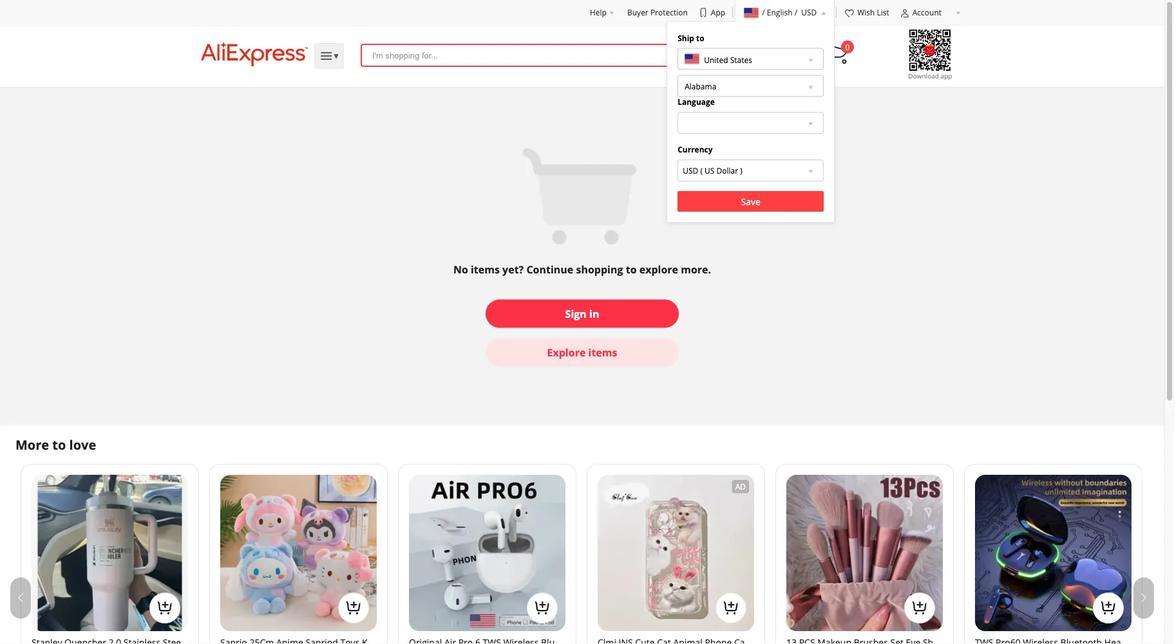 Task type: vqa. For each thing, say whether or not it's contained in the screenshot.
United States
yes



Task type: locate. For each thing, give the bounding box(es) containing it.
1 horizontal spatial /
[[795, 7, 798, 18]]

items for explore
[[588, 346, 617, 359]]

more to love
[[15, 436, 96, 454]]

to left love
[[52, 436, 66, 454]]

items right no
[[471, 263, 500, 277]]

app link
[[698, 7, 725, 18]]

wish list link
[[845, 7, 889, 19]]

usd left (
[[683, 165, 698, 176]]

help
[[590, 7, 607, 18]]

1 vertical spatial to
[[626, 263, 637, 277]]

0 horizontal spatial to
[[52, 436, 66, 454]]

sign in button
[[486, 300, 679, 328]]

dollar
[[717, 165, 738, 176]]

0 horizontal spatial usd
[[683, 165, 698, 176]]

to
[[696, 33, 705, 43], [626, 263, 637, 277], [52, 436, 66, 454]]

0 vertical spatial to
[[696, 33, 705, 43]]

us
[[705, 165, 715, 176]]

0 horizontal spatial items
[[471, 263, 500, 277]]

0 horizontal spatial /
[[762, 7, 765, 18]]

sign
[[565, 307, 587, 321]]

2 horizontal spatial to
[[696, 33, 705, 43]]

list
[[877, 7, 889, 18]]

to for ship to
[[696, 33, 705, 43]]

usd right english
[[801, 7, 817, 18]]

shopping
[[576, 263, 623, 277]]

save button
[[678, 191, 824, 212]]

app
[[711, 7, 725, 18]]

download app image
[[892, 27, 969, 81]]

english
[[767, 7, 793, 18]]

alabama
[[685, 81, 717, 92]]

0 vertical spatial items
[[471, 263, 500, 277]]

united states
[[704, 54, 752, 65]]

/ right english
[[795, 7, 798, 18]]

I'm shopping for... text field
[[372, 45, 801, 66]]

2 vertical spatial to
[[52, 436, 66, 454]]

2 / from the left
[[795, 7, 798, 18]]

items right explore
[[588, 346, 617, 359]]

1 / from the left
[[762, 7, 765, 18]]

1 horizontal spatial items
[[588, 346, 617, 359]]

usd
[[801, 7, 817, 18], [683, 165, 698, 176]]

to right ship
[[696, 33, 705, 43]]

to left "explore" at the right of page
[[626, 263, 637, 277]]

ship
[[678, 33, 694, 43]]

/
[[762, 7, 765, 18], [795, 7, 798, 18]]

ad link
[[587, 464, 765, 645]]

items inside explore items link
[[588, 346, 617, 359]]

items
[[471, 263, 500, 277], [588, 346, 617, 359]]

sign in
[[565, 307, 599, 321]]

wish
[[857, 7, 875, 18]]

1 vertical spatial items
[[588, 346, 617, 359]]

to for more to love
[[52, 436, 66, 454]]

love
[[69, 436, 96, 454]]

account link
[[900, 7, 961, 19]]

in
[[589, 307, 599, 321]]

explore items link
[[486, 339, 679, 367]]

0 vertical spatial usd
[[801, 7, 817, 18]]

/ left english
[[762, 7, 765, 18]]



Task type: describe. For each thing, give the bounding box(es) containing it.
ship to
[[678, 33, 705, 43]]

united states link
[[678, 48, 824, 70]]

states
[[730, 54, 752, 65]]

size image
[[900, 8, 910, 19]]

united
[[704, 54, 728, 65]]

buyer protection link
[[627, 7, 688, 18]]

explore
[[547, 346, 586, 359]]

usd ( us dollar )
[[683, 165, 743, 176]]

continue
[[527, 263, 573, 277]]

yet?
[[502, 263, 524, 277]]

1 horizontal spatial usd
[[801, 7, 817, 18]]

more.
[[681, 263, 711, 277]]

wish list
[[857, 7, 889, 18]]

buyer protection
[[627, 7, 688, 18]]

language
[[678, 97, 715, 107]]

ad
[[735, 482, 746, 492]]

1 horizontal spatial to
[[626, 263, 637, 277]]

(
[[700, 165, 703, 176]]

0 link
[[827, 41, 854, 64]]

no items yet? continue shopping to explore more.
[[453, 263, 711, 277]]

size image
[[845, 8, 855, 19]]

alabama link
[[678, 75, 824, 97]]

save
[[741, 195, 761, 208]]

usd ( us dollar ) link
[[683, 160, 743, 181]]

items for no
[[471, 263, 500, 277]]

explore items
[[547, 346, 617, 359]]

0
[[845, 42, 850, 52]]

buyer
[[627, 7, 649, 18]]

account
[[913, 7, 942, 18]]

1 vertical spatial usd
[[683, 165, 698, 176]]

explore
[[639, 263, 678, 277]]

more
[[15, 436, 49, 454]]

protection
[[651, 7, 688, 18]]

currency
[[678, 144, 713, 155]]

no
[[453, 263, 468, 277]]

/ english / usd
[[762, 7, 817, 18]]

)
[[740, 165, 743, 176]]



